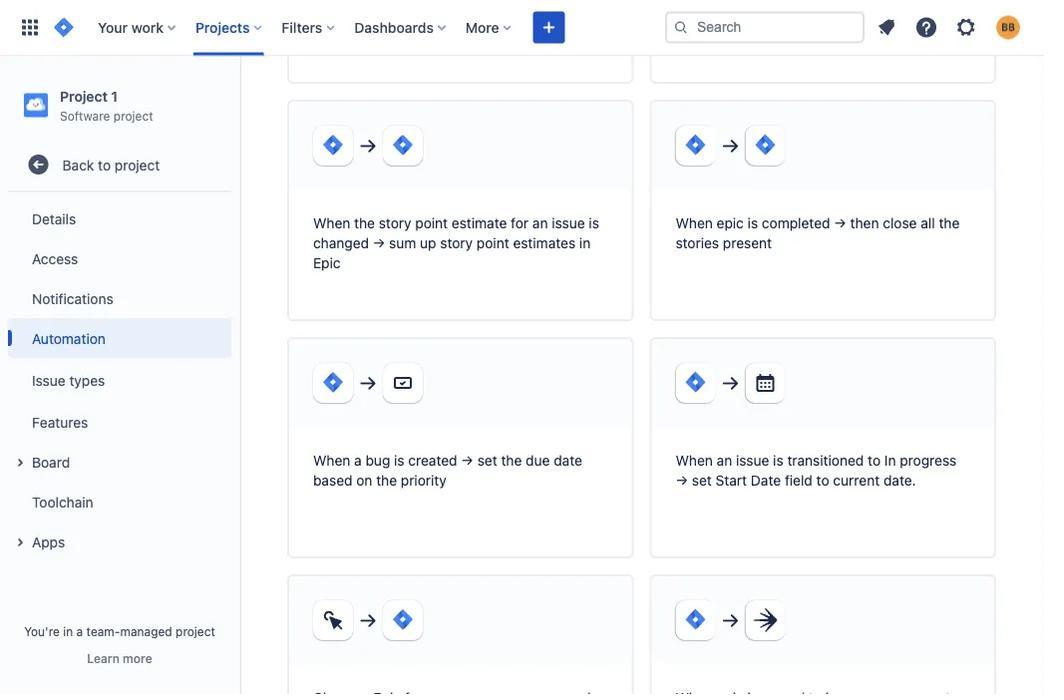 Task type: vqa. For each thing, say whether or not it's contained in the screenshot.
Do associated with Study
no



Task type: describe. For each thing, give the bounding box(es) containing it.
work
[[131, 19, 164, 35]]

when a bug is created → set the due date based on the priority
[[313, 453, 583, 489]]

back to project link
[[8, 145, 231, 185]]

in
[[885, 453, 896, 469]]

then
[[851, 215, 879, 232]]

features link
[[8, 402, 231, 442]]

a inside when a bug is created → set the due date based on the priority
[[354, 453, 362, 469]]

close
[[883, 215, 917, 232]]

stories
[[676, 235, 719, 252]]

→ inside when an issue is transitioned to in progress → set start date field to current date.
[[676, 473, 688, 489]]

apps
[[32, 534, 65, 550]]

issue
[[32, 372, 66, 388]]

back to project
[[62, 156, 160, 173]]

notifications
[[32, 290, 113, 307]]

dashboards button
[[349, 11, 454, 43]]

more button
[[460, 11, 519, 43]]

start
[[716, 473, 747, 489]]

more
[[466, 19, 500, 35]]

expand image for apps
[[8, 531, 32, 555]]

project
[[60, 88, 108, 104]]

→ inside when a bug is created → set the due date based on the priority
[[461, 453, 474, 469]]

issue types link
[[8, 358, 231, 402]]

group containing details
[[8, 193, 231, 568]]

0 vertical spatial story
[[379, 215, 412, 232]]

1 horizontal spatial story
[[440, 235, 473, 252]]

date
[[751, 473, 781, 489]]

learn more button
[[87, 650, 152, 666]]

dashboards
[[354, 19, 434, 35]]

help image
[[915, 15, 939, 39]]

priority
[[401, 473, 447, 489]]

present
[[723, 235, 772, 252]]

Search field
[[665, 11, 865, 43]]

all
[[921, 215, 936, 232]]

2 vertical spatial project
[[176, 625, 215, 639]]

estimates
[[513, 235, 576, 252]]

access link
[[8, 239, 231, 279]]

sidebar navigation image
[[217, 80, 261, 120]]

issue types
[[32, 372, 105, 388]]

1 vertical spatial to
[[868, 453, 881, 469]]

1 vertical spatial in
[[63, 625, 73, 639]]

is inside when an issue is transitioned to in progress → set start date field to current date.
[[773, 453, 784, 469]]

automation
[[32, 330, 106, 346]]

epic
[[313, 255, 341, 272]]

due
[[526, 453, 550, 469]]

primary element
[[12, 0, 665, 55]]

is inside when the story point estimate for an issue is changed → sum up story point estimates in epic
[[589, 215, 600, 232]]

automation link
[[8, 318, 231, 358]]

team-
[[86, 625, 120, 639]]

the inside when epic is completed → then close all the stories present
[[939, 215, 960, 232]]

apps button
[[8, 522, 231, 562]]

when a bug is created → set the due date based on the priority link
[[287, 337, 634, 559]]

field
[[785, 473, 813, 489]]

when the story point estimate for an issue is changed → sum up story point estimates in epic
[[313, 215, 600, 272]]

create image
[[537, 15, 561, 39]]

issue inside when the story point estimate for an issue is changed → sum up story point estimates in epic
[[552, 215, 585, 232]]

managed
[[120, 625, 172, 639]]

search image
[[673, 19, 689, 35]]

up
[[420, 235, 437, 252]]

toolchain
[[32, 494, 93, 510]]

the left due
[[501, 453, 522, 469]]

when epic is completed → then close all the stories present link
[[650, 100, 997, 321]]

projects
[[196, 19, 250, 35]]

in inside when the story point estimate for an issue is changed → sum up story point estimates in epic
[[580, 235, 591, 252]]

project 1 software project
[[60, 88, 153, 123]]

learn
[[87, 651, 120, 665]]

notifications link
[[8, 279, 231, 318]]



Task type: locate. For each thing, give the bounding box(es) containing it.
expand image down features
[[8, 451, 32, 475]]

set left due
[[478, 453, 498, 469]]

0 horizontal spatial a
[[76, 625, 83, 639]]

0 horizontal spatial issue
[[552, 215, 585, 232]]

1 horizontal spatial set
[[692, 473, 712, 489]]

board
[[32, 454, 70, 470]]

set
[[478, 453, 498, 469], [692, 473, 712, 489]]

an up estimates
[[533, 215, 548, 232]]

a left bug
[[354, 453, 362, 469]]

expand image down toolchain
[[8, 531, 32, 555]]

expand image
[[8, 451, 32, 475], [8, 531, 32, 555]]

the inside when the story point estimate for an issue is changed → sum up story point estimates in epic
[[354, 215, 375, 232]]

→ left then
[[834, 215, 847, 232]]

back
[[62, 156, 94, 173]]

story up the sum
[[379, 215, 412, 232]]

when inside when an issue is transitioned to in progress → set start date field to current date.
[[676, 453, 713, 469]]

when for when epic is completed → then close all the stories present
[[676, 215, 713, 232]]

story right up
[[440, 235, 473, 252]]

changed
[[313, 235, 369, 252]]

is right for
[[589, 215, 600, 232]]

completed
[[762, 215, 831, 232]]

1 vertical spatial expand image
[[8, 531, 32, 555]]

more
[[123, 651, 152, 665]]

you're in a team-managed project
[[24, 625, 215, 639]]

set inside when an issue is transitioned to in progress → set start date field to current date.
[[692, 473, 712, 489]]

the right all
[[939, 215, 960, 232]]

group
[[8, 193, 231, 568]]

→ left the sum
[[373, 235, 385, 252]]

when the story point estimate for an issue is changed → sum up story point estimates in epic link
[[287, 100, 634, 321]]

1 vertical spatial set
[[692, 473, 712, 489]]

project down the 1
[[114, 109, 153, 123]]

settings image
[[955, 15, 979, 39]]

expand image inside apps button
[[8, 531, 32, 555]]

estimate
[[452, 215, 507, 232]]

the up changed
[[354, 215, 375, 232]]

to right back
[[98, 156, 111, 173]]

notifications image
[[875, 15, 899, 39]]

on
[[356, 473, 373, 489]]

1 horizontal spatial point
[[477, 235, 510, 252]]

is
[[589, 215, 600, 232], [748, 215, 758, 232], [394, 453, 405, 469], [773, 453, 784, 469]]

→ inside when epic is completed → then close all the stories present
[[834, 215, 847, 232]]

0 vertical spatial point
[[415, 215, 448, 232]]

point up up
[[415, 215, 448, 232]]

jira software image
[[52, 15, 76, 39], [52, 15, 76, 39]]

issue
[[552, 215, 585, 232], [736, 453, 770, 469]]

set left start
[[692, 473, 712, 489]]

details
[[32, 210, 76, 227]]

software
[[60, 109, 110, 123]]

appswitcher icon image
[[18, 15, 42, 39]]

when an issue is transitioned to in progress → set start date field to current date. link
[[650, 337, 997, 559]]

a left team-
[[76, 625, 83, 639]]

0 vertical spatial expand image
[[8, 451, 32, 475]]

filters
[[282, 19, 323, 35]]

sum
[[389, 235, 416, 252]]

is inside when a bug is created → set the due date based on the priority
[[394, 453, 405, 469]]

access
[[32, 250, 78, 267]]

your work
[[98, 19, 164, 35]]

→ inside when the story point estimate for an issue is changed → sum up story point estimates in epic
[[373, 235, 385, 252]]

0 horizontal spatial to
[[98, 156, 111, 173]]

1 horizontal spatial an
[[717, 453, 733, 469]]

an
[[533, 215, 548, 232], [717, 453, 733, 469]]

your
[[98, 19, 128, 35]]

point
[[415, 215, 448, 232], [477, 235, 510, 252]]

board button
[[8, 442, 231, 482]]

0 vertical spatial project
[[114, 109, 153, 123]]

0 vertical spatial in
[[580, 235, 591, 252]]

a
[[354, 453, 362, 469], [76, 625, 83, 639]]

based
[[313, 473, 353, 489]]

1 vertical spatial project
[[115, 156, 160, 173]]

projects button
[[190, 11, 270, 43]]

to left "in"
[[868, 453, 881, 469]]

expand image inside board button
[[8, 451, 32, 475]]

an inside when the story point estimate for an issue is changed → sum up story point estimates in epic
[[533, 215, 548, 232]]

bug
[[366, 453, 390, 469]]

toolchain link
[[8, 482, 231, 522]]

0 horizontal spatial point
[[415, 215, 448, 232]]

1 horizontal spatial a
[[354, 453, 362, 469]]

progress
[[900, 453, 957, 469]]

1 expand image from the top
[[8, 451, 32, 475]]

1 vertical spatial issue
[[736, 453, 770, 469]]

is up date
[[773, 453, 784, 469]]

banner
[[0, 0, 1045, 56]]

for
[[511, 215, 529, 232]]

→ right created on the left bottom of page
[[461, 453, 474, 469]]

an up start
[[717, 453, 733, 469]]

point down estimate
[[477, 235, 510, 252]]

when
[[313, 215, 351, 232], [676, 215, 713, 232], [313, 453, 351, 469], [676, 453, 713, 469]]

in right estimates
[[580, 235, 591, 252]]

types
[[69, 372, 105, 388]]

1 vertical spatial story
[[440, 235, 473, 252]]

→
[[834, 215, 847, 232], [373, 235, 385, 252], [461, 453, 474, 469], [676, 473, 688, 489]]

project right managed
[[176, 625, 215, 639]]

project inside project 1 software project
[[114, 109, 153, 123]]

to
[[98, 156, 111, 173], [868, 453, 881, 469], [817, 473, 830, 489]]

date.
[[884, 473, 917, 489]]

1
[[111, 88, 118, 104]]

your work button
[[92, 11, 184, 43]]

banner containing your work
[[0, 0, 1045, 56]]

filters button
[[276, 11, 343, 43]]

1 vertical spatial an
[[717, 453, 733, 469]]

date
[[554, 453, 583, 469]]

project up the details link
[[115, 156, 160, 173]]

0 horizontal spatial in
[[63, 625, 73, 639]]

current
[[833, 473, 880, 489]]

in
[[580, 235, 591, 252], [63, 625, 73, 639]]

story
[[379, 215, 412, 232], [440, 235, 473, 252]]

1 horizontal spatial to
[[817, 473, 830, 489]]

when for when a bug is created → set the due date based on the priority
[[313, 453, 351, 469]]

to down transitioned
[[817, 473, 830, 489]]

in right you're
[[63, 625, 73, 639]]

→ left start
[[676, 473, 688, 489]]

issue up estimates
[[552, 215, 585, 232]]

1 horizontal spatial issue
[[736, 453, 770, 469]]

features
[[32, 414, 88, 430]]

transitioned
[[788, 453, 864, 469]]

0 vertical spatial set
[[478, 453, 498, 469]]

issue up date
[[736, 453, 770, 469]]

project
[[114, 109, 153, 123], [115, 156, 160, 173], [176, 625, 215, 639]]

when epic is completed → then close all the stories present
[[676, 215, 960, 252]]

your profile and settings image
[[997, 15, 1021, 39]]

0 vertical spatial a
[[354, 453, 362, 469]]

when inside when epic is completed → then close all the stories present
[[676, 215, 713, 232]]

0 horizontal spatial set
[[478, 453, 498, 469]]

0 horizontal spatial an
[[533, 215, 548, 232]]

you're
[[24, 625, 60, 639]]

the
[[354, 215, 375, 232], [939, 215, 960, 232], [501, 453, 522, 469], [376, 473, 397, 489]]

learn more
[[87, 651, 152, 665]]

when inside when a bug is created → set the due date based on the priority
[[313, 453, 351, 469]]

0 horizontal spatial story
[[379, 215, 412, 232]]

when for when an issue is transitioned to in progress → set start date field to current date.
[[676, 453, 713, 469]]

0 vertical spatial to
[[98, 156, 111, 173]]

when for when the story point estimate for an issue is changed → sum up story point estimates in epic
[[313, 215, 351, 232]]

the down bug
[[376, 473, 397, 489]]

set inside when a bug is created → set the due date based on the priority
[[478, 453, 498, 469]]

1 vertical spatial a
[[76, 625, 83, 639]]

2 vertical spatial to
[[817, 473, 830, 489]]

an inside when an issue is transitioned to in progress → set start date field to current date.
[[717, 453, 733, 469]]

is right bug
[[394, 453, 405, 469]]

when an issue is transitioned to in progress → set start date field to current date.
[[676, 453, 957, 489]]

when inside when the story point estimate for an issue is changed → sum up story point estimates in epic
[[313, 215, 351, 232]]

1 horizontal spatial in
[[580, 235, 591, 252]]

2 expand image from the top
[[8, 531, 32, 555]]

issue inside when an issue is transitioned to in progress → set start date field to current date.
[[736, 453, 770, 469]]

is up present
[[748, 215, 758, 232]]

created
[[408, 453, 458, 469]]

details link
[[8, 199, 231, 239]]

2 horizontal spatial to
[[868, 453, 881, 469]]

expand image for board
[[8, 451, 32, 475]]

1 vertical spatial point
[[477, 235, 510, 252]]

epic
[[717, 215, 744, 232]]

0 vertical spatial issue
[[552, 215, 585, 232]]

is inside when epic is completed → then close all the stories present
[[748, 215, 758, 232]]

0 vertical spatial an
[[533, 215, 548, 232]]



